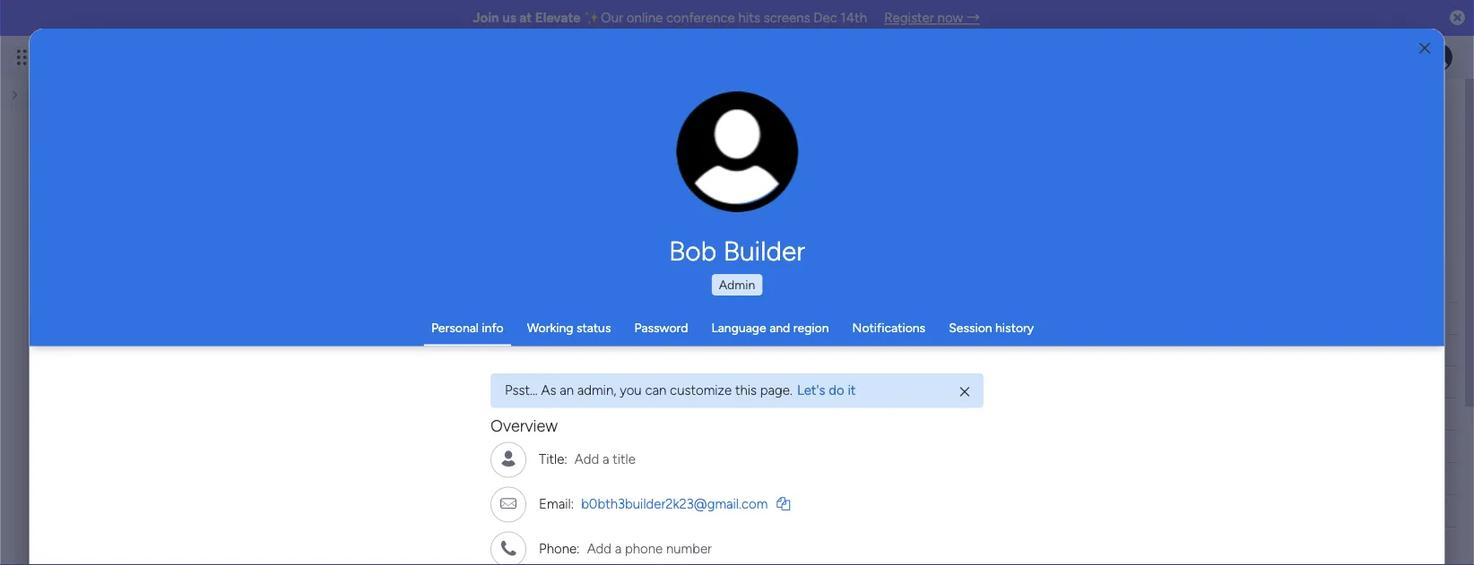 Task type: describe. For each thing, give the bounding box(es) containing it.
change
[[700, 161, 740, 176]]

register
[[884, 10, 934, 26]]

hits
[[739, 10, 761, 26]]

bob builder button
[[491, 235, 984, 267]]

number
[[666, 541, 712, 557]]

dec
[[814, 10, 838, 26]]

history
[[996, 321, 1034, 336]]

work
[[137, 344, 166, 359]]

phone
[[625, 541, 663, 557]]

phone: add a phone number
[[539, 541, 712, 557]]

nov 14
[[561, 344, 597, 358]]

a for phone
[[615, 541, 622, 557]]

0 horizontal spatial it
[[729, 375, 736, 391]]

bob builder
[[669, 235, 805, 267]]

info
[[482, 321, 504, 336]]

add for add a phone number
[[587, 541, 612, 557]]

picture
[[719, 177, 756, 191]]

working on it
[[662, 375, 736, 391]]

oct 10
[[562, 440, 596, 454]]

done
[[684, 408, 714, 423]]

phone:
[[539, 541, 580, 557]]

10
[[584, 440, 596, 454]]

register now → link
[[884, 10, 980, 26]]

session
[[949, 321, 993, 336]]

title
[[613, 452, 636, 468]]

do
[[829, 383, 845, 399]]

overview
[[491, 416, 558, 435]]

14
[[585, 344, 597, 358]]

working for working status
[[527, 321, 574, 336]]

elevate
[[535, 10, 581, 26]]

this
[[735, 383, 757, 399]]

column information image
[[615, 312, 630, 326]]

at
[[520, 10, 532, 26]]

select product image
[[16, 48, 34, 66]]

14th
[[841, 10, 867, 26]]

personal info link
[[431, 321, 504, 336]]

personal info
[[431, 321, 504, 336]]

✨
[[584, 10, 598, 26]]

title:
[[539, 452, 568, 468]]

date
[[576, 311, 603, 326]]

password link
[[635, 321, 688, 336]]

let's
[[797, 383, 826, 399]]

email:
[[539, 497, 574, 513]]

due date
[[551, 311, 603, 326]]

psst... as an admin, you can customize this page. let's do it
[[505, 383, 856, 399]]

oct for oct 29
[[561, 408, 581, 422]]

screens
[[764, 10, 810, 26]]

oct 29
[[561, 408, 597, 422]]

oct for oct 10
[[562, 440, 581, 454]]

not
[[666, 344, 687, 359]]

us
[[502, 10, 516, 26]]

language and region
[[712, 321, 829, 336]]

region
[[794, 321, 829, 336]]

our
[[601, 10, 624, 26]]

personal
[[431, 321, 479, 336]]

2
[[588, 375, 595, 390]]

working status link
[[527, 321, 611, 336]]

language
[[712, 321, 767, 336]]

dapulse x slim image
[[960, 384, 970, 400]]

column information image
[[735, 312, 749, 326]]

session history
[[949, 321, 1034, 336]]

Due Date field
[[546, 309, 607, 329]]



Task type: vqa. For each thing, say whether or not it's contained in the screenshot.
Public board icon
no



Task type: locate. For each thing, give the bounding box(es) containing it.
collapse board header image
[[1420, 169, 1434, 183]]

bob builder image
[[1424, 43, 1453, 72]]

add for add a title
[[575, 452, 599, 468]]

0 vertical spatial add
[[575, 452, 599, 468]]

1 horizontal spatial a
[[615, 541, 622, 557]]

1 horizontal spatial working
[[662, 375, 708, 391]]

status
[[577, 321, 611, 336]]

0 vertical spatial a
[[603, 452, 609, 468]]

working
[[527, 321, 574, 336], [662, 375, 708, 391]]

psst...
[[505, 383, 538, 399]]

0 vertical spatial working
[[527, 321, 574, 336]]

1 horizontal spatial it
[[848, 383, 856, 399]]

nov for nov 14
[[561, 344, 582, 358]]

copied! image
[[777, 497, 790, 511]]

1 vertical spatial a
[[615, 541, 622, 557]]

1 vertical spatial working
[[662, 375, 708, 391]]

nov left 2
[[563, 375, 585, 390]]

→
[[967, 10, 980, 26]]

a for title
[[603, 452, 609, 468]]

started
[[691, 344, 733, 359]]

customize
[[670, 383, 732, 399]]

conference
[[666, 10, 735, 26]]

None field
[[102, 560, 204, 566]]

a
[[603, 452, 609, 468], [615, 541, 622, 557]]

add right phone:
[[587, 541, 612, 557]]

a left title
[[603, 452, 609, 468]]

0 horizontal spatial a
[[603, 452, 609, 468]]

builder
[[724, 235, 805, 267]]

now
[[938, 10, 963, 26]]

you
[[620, 383, 642, 399]]

29
[[584, 408, 597, 422]]

join us at elevate ✨ our online conference hits screens dec 14th
[[473, 10, 867, 26]]

due
[[551, 311, 573, 326]]

language and region link
[[712, 321, 829, 336]]

change profile picture
[[700, 161, 776, 191]]

on
[[711, 375, 726, 391]]

Owner field
[[446, 309, 493, 329]]

b0bth3builder2k23@gmail.com
[[581, 497, 768, 513]]

working status
[[527, 321, 611, 336]]

close image
[[1420, 42, 1431, 55]]

1 vertical spatial nov
[[563, 375, 585, 390]]

0 vertical spatial nov
[[561, 344, 582, 358]]

join
[[473, 10, 499, 26]]

it
[[729, 375, 736, 391], [848, 383, 856, 399]]

nov 2
[[563, 375, 595, 390]]

v2 done deadline image
[[520, 407, 535, 424]]

password
[[635, 321, 688, 336]]

notifications
[[853, 321, 926, 336]]

0 horizontal spatial working
[[527, 321, 574, 336]]

add right title:
[[575, 452, 599, 468]]

session history link
[[949, 321, 1034, 336]]

nov
[[561, 344, 582, 358], [563, 375, 585, 390]]

0 vertical spatial oct
[[561, 408, 581, 422]]

not started
[[666, 344, 733, 359]]

change profile picture button
[[677, 91, 799, 213]]

admin,
[[577, 383, 616, 399]]

oct left "29"
[[561, 408, 581, 422]]

v2 overdue deadline image
[[520, 439, 535, 456]]

owner
[[451, 311, 488, 326]]

bob
[[669, 235, 717, 267]]

online
[[627, 10, 663, 26]]

title: add a title
[[539, 452, 636, 468]]

can
[[645, 383, 667, 399]]

a left phone
[[615, 541, 622, 557]]

status
[[681, 311, 717, 326]]

1 vertical spatial add
[[587, 541, 612, 557]]

it right do
[[848, 383, 856, 399]]

admin
[[719, 278, 755, 293]]

and
[[770, 321, 791, 336]]

working for working on it
[[662, 375, 708, 391]]

nov left 14
[[561, 344, 582, 358]]

oct
[[561, 408, 581, 422], [562, 440, 581, 454]]

oct left 10
[[562, 440, 581, 454]]

page.
[[760, 383, 793, 399]]

profile
[[743, 161, 776, 176]]

notifications link
[[853, 321, 926, 336]]

register now →
[[884, 10, 980, 26]]

it right on
[[729, 375, 736, 391]]

as
[[541, 383, 556, 399]]

nov for nov 2
[[563, 375, 585, 390]]

Status field
[[676, 309, 722, 329]]

1 vertical spatial oct
[[562, 440, 581, 454]]

add
[[575, 452, 599, 468], [587, 541, 612, 557]]

an
[[560, 383, 574, 399]]



